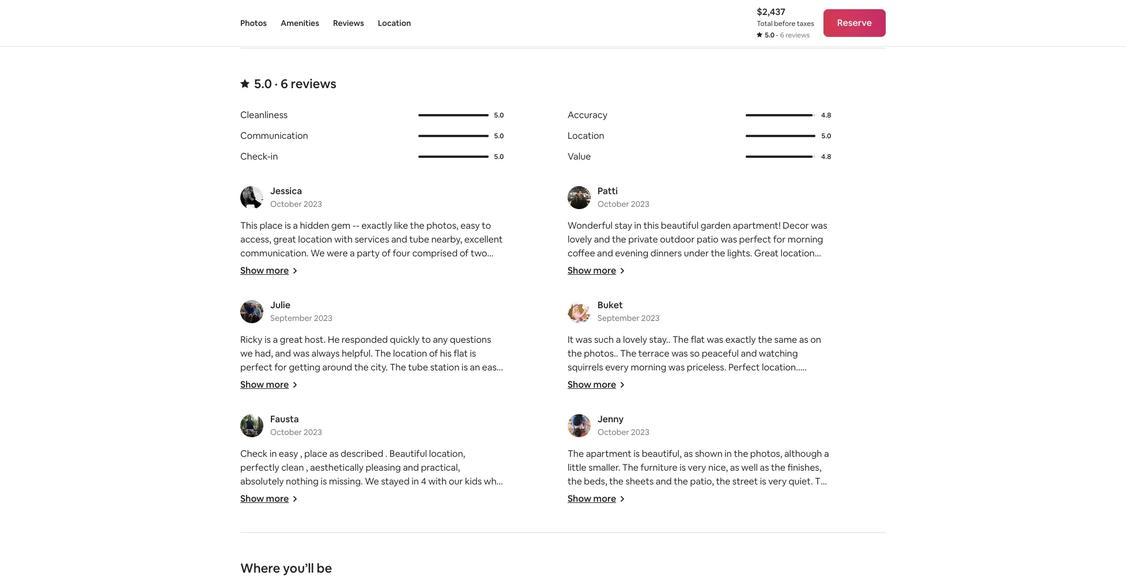 Task type: locate. For each thing, give the bounding box(es) containing it.
practical,
[[421, 462, 460, 474]]

morning
[[788, 234, 824, 246], [432, 330, 468, 343], [631, 362, 667, 374]]

the down nice,
[[716, 476, 731, 488]]

nearby,
[[432, 234, 463, 246]]

questions
[[450, 334, 491, 346]]

i left the will
[[681, 375, 683, 388]]

for
[[774, 234, 786, 246], [293, 275, 305, 287], [353, 358, 366, 370], [275, 362, 287, 374], [299, 386, 311, 398], [312, 472, 324, 484]]

are up restaurants
[[373, 375, 387, 388]]

bathrooms,
[[327, 289, 376, 301]]

6
[[781, 31, 785, 40], [281, 76, 288, 92], [240, 375, 246, 388]]

0 horizontal spatial bedrooms
[[313, 417, 357, 429]]

two up that on the left of the page
[[368, 358, 384, 370]]

such inside it was such a lovely stay.. the flat was exactly the same as on the photos.. the terrace was so peaceful and watching squirrels every morning was priceless. perfect location.. definitely my husband and i will stay there again :)
[[594, 334, 614, 346]]

1 horizontal spatial apartment
[[684, 490, 730, 502]]

the up unexpected
[[416, 330, 430, 343]]

bedrooms
[[450, 317, 493, 329], [313, 417, 357, 429]]

ricky
[[240, 334, 263, 346], [627, 503, 649, 516]]

0 horizontal spatial such
[[367, 445, 386, 457]]

0 vertical spatial location
[[298, 234, 332, 246]]

1 vertical spatial smaller
[[397, 386, 427, 398]]

apartment up the friendly
[[684, 490, 730, 502]]

listing
[[798, 8, 821, 18]]

nice inside check in easy , place as described . beautiful location, perfectly clean , aesthetically pleasing and practical, absolutely nothing is missing. we stayed in 4 with our kids who are grown up and had our living spaces. the garden with attached and very nice squirrels. surroundings some pubs including one, the find is absolutely to be tried, very british but above all where you feel at
[[374, 503, 391, 516]]

be inside this place is a hidden gem -- exactly like the photos, easy to access, great location with services and tube nearby, excellent communication. we were a party of four comprised of two couples. the place is not huge, but beautifully laid out and the perfect size for a stay in the city. we were very comfortable in terms of space (two bathrooms, nice living area, very usable kitchen) and the place was pristine. the big surprise was back patio, which is like an additional living space. both bedrooms open onto it and i would open the door in the morning and listen to the birds at daybreak -- so unexpected and so lovely. the place would work well for two couples or a family of four. one bedroom is slightly smaller that the other and i believe can be set up for either a king or two smaller beds.  the experience checking in and departing was seamless. highly recommend.
[[258, 386, 269, 398]]

up inside this place is a hidden gem -- exactly like the photos, easy to access, great location with services and tube nearby, excellent communication. we were a party of four comprised of two couples. the place is not huge, but beautifully laid out and the perfect size for a stay in the city. we were very comfortable in terms of space (two bathrooms, nice living area, very usable kitchen) and the place was pristine. the big surprise was back patio, which is like an additional living space. both bedrooms open onto it and i would open the door in the morning and listen to the birds at daybreak -- so unexpected and so lovely. the place would work well for two couples or a family of four. one bedroom is slightly smaller that the other and i believe can be set up for either a king or two smaller beds.  the experience checking in and departing was seamless. highly recommend.
[[286, 386, 297, 398]]

1 horizontal spatial also
[[740, 490, 757, 502]]

0 horizontal spatial exactly
[[362, 220, 392, 232]]

up right "set"
[[286, 386, 297, 398]]

october inside patti october 2023
[[598, 199, 629, 209]]

1 horizontal spatial quickly
[[780, 503, 810, 516]]

to
[[482, 220, 491, 232], [675, 261, 684, 273], [422, 334, 431, 346], [265, 344, 274, 356], [438, 517, 447, 529], [614, 517, 623, 529], [733, 531, 742, 543]]

husband
[[625, 375, 661, 388]]

0 horizontal spatial highly
[[463, 400, 490, 412]]

jessica image
[[240, 186, 263, 209], [240, 186, 263, 209]]

on right pub
[[821, 261, 831, 273]]

more for ricky is a great host. he responded quickly to any questions we had, and was always helpful. the location of his flat is perfect for getting around the city. the tube station is an easy 6 minute walk away. also, there are grocery stores, liquor stores, coffee shops, and restaurants within a few blocks.
[[266, 379, 289, 391]]

king up made
[[348, 386, 365, 398]]

show more for wonderful stay in this beautiful garden apartment!  decor was lovely and the private outdoor patio was perfect for morning coffee and evening dinners under the lights. great location with easy walking access to several tube stations and a pub on the corner. highly recommend this beautiful apartment in earl's court.
[[568, 265, 617, 277]]

like up "host."
[[302, 317, 316, 329]]

kitchen)
[[240, 303, 275, 315]]

place inside check in easy , place as described . beautiful location, perfectly clean , aesthetically pleasing and practical, absolutely nothing is missing. we stayed in 4 with our kids who are grown up and had our living spaces. the garden with attached and very nice squirrels. surroundings some pubs including one, the find is absolutely to be tried, very british but above all where you feel at
[[304, 448, 328, 460]]

quickly inside the apartment is beautiful, as shown in the photos, although a little smaller. the furniture is very nice, as well as the finishes, the beds, the sheets and the patio, the street is very quiet. the neighborhood is great. the apartment is also very quiet and independent. ricky is very friendly and responded quickly and even went to the apartment. fix the internet. the bathroom pricipal is missing space to store things.
[[780, 503, 810, 516]]

show up some
[[240, 493, 264, 505]]

location inside this place is a hidden gem -- exactly like the photos, easy to access, great location with services and tube nearby, excellent communication. we were a party of four comprised of two couples. the place is not huge, but beautifully laid out and the perfect size for a stay in the city. we were very comfortable in terms of space (two bathrooms, nice living area, very usable kitchen) and the place was pristine. the big surprise was back patio, which is like an additional living space. both bedrooms open onto it and i would open the door in the morning and listen to the birds at daybreak -- so unexpected and so lovely. the place would work well for two couples or a family of four. one bedroom is slightly smaller that the other and i believe can be set up for either a king or two smaller beds.  the experience checking in and departing was seamless. highly recommend.
[[298, 234, 332, 246]]

a up photos..
[[616, 334, 621, 346]]

0 horizontal spatial i
[[312, 330, 314, 343]]

ricky is a great host. he responded quickly to any questions we had, and was always helpful. the location of his flat is perfect for getting around the city. the tube station is an easy 6 minute walk away. also, there are grocery stores, liquor stores, coffee shops, and restaurants within a few blocks. the house decor is fun!  it made the stay feel special. we also appreciated two bedrooms with king beds in both of them, and two nice bathrooms. on top of that, the flat is well equipped and includes extras such as nice toiletries and coffee pods. we stayed there for 5 nights and enjoyed each one. we recommend ricky's flat.
[[240, 334, 502, 498]]

of up the believe
[[467, 358, 476, 370]]

2 open from the left
[[344, 330, 366, 343]]

an
[[318, 317, 328, 329], [470, 362, 480, 374]]

responded up helpful.
[[342, 334, 388, 346]]

september inside buket september 2023
[[598, 313, 640, 324]]

is left beautiful, at bottom right
[[634, 448, 640, 460]]

communication
[[240, 130, 308, 142]]

party
[[357, 247, 380, 260]]

more down every
[[594, 379, 617, 391]]

0 horizontal spatial ,
[[300, 448, 302, 460]]

2023 up "host."
[[314, 313, 333, 324]]

living down missing. at the bottom left
[[350, 490, 372, 502]]

it
[[568, 334, 574, 346], [340, 403, 346, 415]]

with inside ricky is a great host. he responded quickly to any questions we had, and was always helpful. the location of his flat is perfect for getting around the city. the tube station is an easy 6 minute walk away. also, there are grocery stores, liquor stores, coffee shops, and restaurants within a few blocks. the house decor is fun!  it made the stay feel special. we also appreciated two bedrooms with king beds in both of them, and two nice bathrooms. on top of that, the flat is well equipped and includes extras such as nice toiletries and coffee pods. we stayed there for 5 nights and enjoyed each one. we recommend ricky's flat.
[[359, 417, 377, 429]]

1 horizontal spatial morning
[[631, 362, 667, 374]]

0 vertical spatial flat
[[691, 334, 705, 346]]

exactly inside this place is a hidden gem -- exactly like the photos, easy to access, great location with services and tube nearby, excellent communication. we were a party of four comprised of two couples. the place is not huge, but beautifully laid out and the perfect size for a stay in the city. we were very comfortable in terms of space (two bathrooms, nice living area, very usable kitchen) and the place was pristine. the big surprise was back patio, which is like an additional living space. both bedrooms open onto it and i would open the door in the morning and listen to the birds at daybreak -- so unexpected and so lovely. the place would work well for two couples or a family of four. one bedroom is slightly smaller that the other and i believe can be set up for either a king or two smaller beds.  the experience checking in and departing was seamless. highly recommend.
[[362, 220, 392, 232]]

0 vertical spatial would
[[316, 330, 342, 343]]

several
[[686, 261, 716, 273]]

1 horizontal spatial well
[[453, 431, 469, 443]]

more for the apartment is beautiful, as shown in the photos, although a little smaller. the furniture is very nice, as well as the finishes, the beds, the sheets and the patio, the street is very quiet. the neighborhood is great. the apartment is also very quiet and independent. ricky is very friendly and responded quickly and even went to the apartment. fix the internet.
[[594, 493, 617, 505]]

0 vertical spatial recommend
[[644, 275, 696, 287]]

our down missing. at the bottom left
[[334, 490, 348, 502]]

a up (two
[[307, 275, 312, 287]]

-
[[353, 220, 356, 232], [356, 220, 360, 232], [368, 344, 371, 356], [371, 344, 375, 356]]

1 vertical spatial our
[[334, 490, 348, 502]]

to down surroundings
[[438, 517, 447, 529]]

morning inside wonderful stay in this beautiful garden apartment!  decor was lovely and the private outdoor patio was perfect for morning coffee and evening dinners under the lights. great location with easy walking access to several tube stations and a pub on the corner. highly recommend this beautiful apartment in earl's court.
[[788, 234, 824, 246]]

1 vertical spatial perfect
[[240, 275, 273, 287]]

show more button for it was such a lovely stay.. the flat was exactly the same as on the photos.. the terrace was so peaceful and watching squirrels every morning was priceless. perfect location.. definitely my husband and i will stay there again :)
[[568, 379, 626, 391]]

stayed
[[257, 472, 285, 484], [381, 476, 410, 488]]

1 horizontal spatial 6
[[281, 76, 288, 92]]

, right the clean
[[306, 462, 308, 474]]

to inside ricky is a great host. he responded quickly to any questions we had, and was always helpful. the location of his flat is perfect for getting around the city. the tube station is an easy 6 minute walk away. also, there are grocery stores, liquor stores, coffee shops, and restaurants within a few blocks. the house decor is fun!  it made the stay feel special. we also appreciated two bedrooms with king beds in both of them, and two nice bathrooms. on top of that, the flat is well equipped and includes extras such as nice toiletries and coffee pods. we stayed there for 5 nights and enjoyed each one. we recommend ricky's flat.
[[422, 334, 431, 346]]

2023 up the stay..
[[642, 313, 660, 324]]

1 vertical spatial city.
[[371, 362, 388, 374]]

highly inside wonderful stay in this beautiful garden apartment!  decor was lovely and the private outdoor patio was perfect for morning coffee and evening dinners under the lights. great location with easy walking access to several tube stations and a pub on the corner. highly recommend this beautiful apartment in earl's court.
[[616, 275, 642, 287]]

2023 inside buket september 2023
[[642, 313, 660, 324]]

very
[[418, 275, 436, 287], [444, 289, 463, 301], [688, 462, 707, 474], [769, 476, 787, 488], [759, 490, 777, 502], [353, 503, 372, 516], [659, 503, 678, 516], [240, 531, 259, 543]]

on inside it was such a lovely stay.. the flat was exactly the same as on the photos.. the terrace was so peaceful and watching squirrels every morning was priceless. perfect location.. definitely my husband and i will stay there again :)
[[811, 334, 822, 346]]

an inside ricky is a great host. he responded quickly to any questions we had, and was always helpful. the location of his flat is perfect for getting around the city. the tube station is an easy 6 minute walk away. also, there are grocery stores, liquor stores, coffee shops, and restaurants within a few blocks. the house decor is fun!  it made the stay feel special. we also appreciated two bedrooms with king beds in both of them, and two nice bathrooms. on top of that, the flat is well equipped and includes extras such as nice toiletries and coffee pods. we stayed there for 5 nights and enjoyed each one. we recommend ricky's flat.
[[470, 362, 480, 374]]

was down terrace
[[669, 362, 685, 374]]

1 vertical spatial are
[[240, 490, 254, 502]]

julie image
[[240, 301, 263, 324], [240, 301, 263, 324]]

feel right you
[[391, 531, 407, 543]]

fausta image
[[240, 415, 263, 438], [240, 415, 263, 438]]

quickly down quiet
[[780, 503, 810, 516]]

place
[[260, 220, 283, 232], [296, 261, 319, 273], [311, 303, 334, 315], [259, 358, 282, 370], [304, 448, 328, 460]]

5.0 for communication
[[494, 132, 504, 141]]

5.0 out of 5.0 image
[[419, 114, 489, 117], [419, 114, 489, 117], [419, 135, 489, 137], [419, 135, 489, 137], [746, 135, 816, 137], [746, 135, 816, 137], [419, 156, 489, 158], [419, 156, 489, 158]]

it was such a lovely stay.. the flat was exactly the same as on the photos.. the terrace was so peaceful and watching squirrels every morning was priceless. perfect location.. definitely my husband and i will stay there again :)
[[568, 334, 822, 388]]

king inside ricky is a great host. he responded quickly to any questions we had, and was always helpful. the location of his flat is perfect for getting around the city. the tube station is an easy 6 minute walk away. also, there are grocery stores, liquor stores, coffee shops, and restaurants within a few blocks. the house decor is fun!  it made the stay feel special. we also appreciated two bedrooms with king beds in both of them, and two nice bathrooms. on top of that, the flat is well equipped and includes extras such as nice toiletries and coffee pods. we stayed there for 5 nights and enjoyed each one. we recommend ricky's flat.
[[379, 417, 397, 429]]

easy inside wonderful stay in this beautiful garden apartment!  decor was lovely and the private outdoor patio was perfect for morning coffee and evening dinners under the lights. great location with easy walking access to several tube stations and a pub on the corner. highly recommend this beautiful apartment in earl's court.
[[588, 261, 608, 273]]

feel inside ricky is a great host. he responded quickly to any questions we had, and was always helpful. the location of his flat is perfect for getting around the city. the tube station is an easy 6 minute walk away. also, there are grocery stores, liquor stores, coffee shops, and restaurants within a few blocks. the house decor is fun!  it made the stay feel special. we also appreciated two bedrooms with king beds in both of them, and two nice bathrooms. on top of that, the flat is well equipped and includes extras such as nice toiletries and coffee pods. we stayed there for 5 nights and enjoyed each one. we recommend ricky's flat.
[[410, 403, 426, 415]]

show for the apartment is beautiful, as shown in the photos, although a little smaller. the furniture is very nice, as well as the finishes, the beds, the sheets and the patio, the street is very quiet. the neighborhood is great. the apartment is also very quiet and independent. ricky is very friendly and responded quickly and even went to the apartment. fix the internet.
[[568, 493, 592, 505]]

1 vertical spatial also
[[740, 490, 757, 502]]

1 horizontal spatial at
[[409, 531, 418, 543]]

to down onto
[[265, 344, 274, 356]]

0 horizontal spatial or
[[367, 386, 376, 398]]

with up top
[[359, 417, 377, 429]]

in down the "space."
[[407, 330, 414, 343]]

2 horizontal spatial well
[[742, 462, 758, 474]]

stayed inside ricky is a great host. he responded quickly to any questions we had, and was always helpful. the location of his flat is perfect for getting around the city. the tube station is an easy 6 minute walk away. also, there are grocery stores, liquor stores, coffee shops, and restaurants within a few blocks. the house decor is fun!  it made the stay feel special. we also appreciated two bedrooms with king beds in both of them, and two nice bathrooms. on top of that, the flat is well equipped and includes extras such as nice toiletries and coffee pods. we stayed there for 5 nights and enjoyed each one. we recommend ricky's flat.
[[257, 472, 285, 484]]

2023 for julie
[[314, 313, 333, 324]]

1 horizontal spatial coffee
[[271, 389, 298, 401]]

photos, inside the apartment is beautiful, as shown in the photos, although a little smaller. the furniture is very nice, as well as the finishes, the beds, the sheets and the patio, the street is very quiet. the neighborhood is great. the apartment is also very quiet and independent. ricky is very friendly and responded quickly and even went to the apartment. fix the internet. the bathroom pricipal is missing space to store things.
[[751, 448, 783, 460]]

a left pub
[[795, 261, 800, 273]]

1 horizontal spatial responded
[[732, 503, 778, 516]]

of right top
[[379, 431, 388, 443]]

reviews
[[786, 31, 810, 40], [291, 76, 337, 92]]

house
[[259, 403, 284, 415]]

jenny
[[598, 414, 624, 426]]

stay inside it was such a lovely stay.. the flat was exactly the same as on the photos.. the terrace was so peaceful and watching squirrels every morning was priceless. perfect location.. definitely my husband and i will stay there again :)
[[701, 375, 718, 388]]

2023 up includes
[[304, 427, 322, 438]]

unexpected
[[389, 344, 440, 356]]

made
[[348, 403, 372, 415]]

0 vertical spatial also
[[478, 403, 495, 415]]

space down 'size'
[[278, 289, 304, 301]]

little
[[568, 462, 587, 474]]

as inside ricky is a great host. he responded quickly to any questions we had, and was always helpful. the location of his flat is perfect for getting around the city. the tube station is an easy 6 minute walk away. also, there are grocery stores, liquor stores, coffee shops, and restaurants within a few blocks. the house decor is fun!  it made the stay feel special. we also appreciated two bedrooms with king beds in both of them, and two nice bathrooms. on top of that, the flat is well equipped and includes extras such as nice toiletries and coffee pods. we stayed there for 5 nights and enjoyed each one. we recommend ricky's flat.
[[388, 445, 398, 457]]

·
[[776, 31, 778, 40], [275, 76, 278, 92]]

great inside this place is a hidden gem -- exactly like the photos, easy to access, great location with services and tube nearby, excellent communication. we were a party of four comprised of two couples. the place is not huge, but beautifully laid out and the perfect size for a stay in the city. we were very comfortable in terms of space (two bathrooms, nice living area, very usable kitchen) and the place was pristine. the big surprise was back patio, which is like an additional living space. both bedrooms open onto it and i would open the door in the morning and listen to the birds at daybreak -- so unexpected and so lovely. the place would work well for two couples or a family of four. one bedroom is slightly smaller that the other and i believe can be set up for either a king or two smaller beds.  the experience checking in and departing was seamless. highly recommend.
[[273, 234, 296, 246]]

0 horizontal spatial feel
[[391, 531, 407, 543]]

shops,
[[300, 389, 328, 401]]

apartment!
[[733, 220, 781, 232]]

total
[[757, 19, 773, 28]]

0 vertical spatial great
[[273, 234, 296, 246]]

great inside ricky is a great host. he responded quickly to any questions we had, and was always helpful. the location of his flat is perfect for getting around the city. the tube station is an easy 6 minute walk away. also, there are grocery stores, liquor stores, coffee shops, and restaurants within a few blocks. the house decor is fun!  it made the stay feel special. we also appreciated two bedrooms with king beds in both of them, and two nice bathrooms. on top of that, the flat is well equipped and includes extras such as nice toiletries and coffee pods. we stayed there for 5 nights and enjoyed each one. we recommend ricky's flat.
[[280, 334, 303, 346]]

location inside ricky is a great host. he responded quickly to any questions we had, and was always helpful. the location of his flat is perfect for getting around the city. the tube station is an easy 6 minute walk away. also, there are grocery stores, liquor stores, coffee shops, and restaurants within a few blocks. the house decor is fun!  it made the stay feel special. we also appreciated two bedrooms with king beds in both of them, and two nice bathrooms. on top of that, the flat is well equipped and includes extras such as nice toiletries and coffee pods. we stayed there for 5 nights and enjoyed each one. we recommend ricky's flat.
[[393, 348, 427, 360]]

ricky inside the apartment is beautiful, as shown in the photos, although a little smaller. the furniture is very nice, as well as the finishes, the beds, the sheets and the patio, the street is very quiet. the neighborhood is great. the apartment is also very quiet and independent. ricky is very friendly and responded quickly and even went to the apartment. fix the internet. the bathroom pricipal is missing space to store things.
[[627, 503, 649, 516]]

we down 'pleasing'
[[365, 476, 379, 488]]

0 horizontal spatial smaller
[[342, 372, 372, 384]]

the left 'door'
[[368, 330, 382, 343]]

such down top
[[367, 445, 386, 457]]

feel inside check in easy , place as described . beautiful location, perfectly clean , aesthetically pleasing and practical, absolutely nothing is missing. we stayed in 4 with our kids who are grown up and had our living spaces. the garden with attached and very nice squirrels. surroundings some pubs including one, the find is absolutely to be tried, very british but above all where you feel at
[[391, 531, 407, 543]]

was up additional
[[336, 303, 353, 315]]

1 horizontal spatial recommend
[[644, 275, 696, 287]]

birds
[[293, 344, 314, 356]]

0 horizontal spatial september
[[270, 313, 312, 324]]

check in easy , place as described . beautiful location, perfectly clean , aesthetically pleasing and practical, absolutely nothing is missing. we stayed in 4 with our kids who are grown up and had our living spaces. the garden with attached and very nice squirrels. surroundings some pubs including one, the find is absolutely to be tried, very british but above all where you feel at
[[240, 448, 502, 543]]

1 vertical spatial patio,
[[690, 476, 714, 488]]

2023 inside julie september 2023
[[314, 313, 333, 324]]

before
[[774, 19, 796, 28]]

same
[[775, 334, 798, 346]]

highly inside this place is a hidden gem -- exactly like the photos, easy to access, great location with services and tube nearby, excellent communication. we were a party of four comprised of two couples. the place is not huge, but beautifully laid out and the perfect size for a stay in the city. we were very comfortable in terms of space (two bathrooms, nice living area, very usable kitchen) and the place was pristine. the big surprise was back patio, which is like an additional living space. both bedrooms open onto it and i would open the door in the morning and listen to the birds at daybreak -- so unexpected and so lovely. the place would work well for two couples or a family of four. one bedroom is slightly smaller that the other and i believe can be set up for either a king or two smaller beds.  the experience checking in and departing was seamless. highly recommend.
[[463, 400, 490, 412]]

2 september from the left
[[598, 313, 640, 324]]

ricky down great.
[[627, 503, 649, 516]]

0 vertical spatial exactly
[[362, 220, 392, 232]]

again
[[745, 375, 768, 388]]

2 vertical spatial apartment
[[684, 490, 730, 502]]

2 horizontal spatial i
[[681, 375, 683, 388]]

1 horizontal spatial were
[[395, 275, 416, 287]]

more
[[266, 265, 289, 277], [594, 265, 617, 277], [266, 379, 289, 391], [594, 379, 617, 391], [266, 493, 289, 505], [594, 493, 617, 505]]

easy up corner.
[[588, 261, 608, 273]]

0 horizontal spatial stores,
[[240, 389, 269, 401]]

city. down huge,
[[359, 275, 377, 287]]

stay..
[[650, 334, 671, 346]]

apartment
[[755, 275, 801, 287], [586, 448, 632, 460], [684, 490, 730, 502]]

1 horizontal spatial living
[[374, 317, 396, 329]]

1 horizontal spatial feel
[[410, 403, 426, 415]]

stay up beds
[[390, 403, 408, 415]]

0 vertical spatial or
[[421, 358, 430, 370]]

julie
[[270, 299, 291, 311]]

door
[[384, 330, 405, 343]]

there up ricky's
[[287, 472, 310, 484]]

you
[[374, 531, 389, 543]]

2023 for fausta
[[304, 427, 322, 438]]

away.
[[301, 375, 324, 388]]

there inside it was such a lovely stay.. the flat was exactly the same as on the photos.. the terrace was so peaceful and watching squirrels every morning was priceless. perfect location.. definitely my husband and i will stay there again :)
[[720, 375, 743, 388]]

usable
[[465, 289, 492, 301]]

1 open from the left
[[240, 330, 262, 343]]

jenny october 2023
[[598, 414, 650, 438]]

0 vertical spatial patio,
[[240, 317, 264, 329]]

as inside it was such a lovely stay.. the flat was exactly the same as on the photos.. the terrace was so peaceful and watching squirrels every morning was priceless. perfect location.. definitely my husband and i will stay there again :)
[[800, 334, 809, 346]]

back
[[479, 303, 499, 315]]

up
[[286, 386, 297, 398], [285, 490, 296, 502]]

1 vertical spatial it
[[340, 403, 346, 415]]

2 horizontal spatial be
[[449, 517, 460, 529]]

toiletries
[[419, 445, 457, 457]]

1 vertical spatial reviews
[[291, 76, 337, 92]]

0 horizontal spatial our
[[334, 490, 348, 502]]

2 horizontal spatial morning
[[788, 234, 824, 246]]

0 vertical spatial be
[[258, 386, 269, 398]]

0 vertical spatial coffee
[[568, 247, 595, 260]]

liquor
[[455, 375, 479, 388]]

1 horizontal spatial photos,
[[751, 448, 783, 460]]

0 vertical spatial responded
[[342, 334, 388, 346]]

2023 inside jessica october 2023
[[304, 199, 322, 209]]

2023 for jessica
[[304, 199, 322, 209]]

september for buket
[[598, 313, 640, 324]]

like up four
[[394, 220, 408, 232]]

easy inside check in easy , place as described . beautiful location, perfectly clean , aesthetically pleasing and practical, absolutely nothing is missing. we stayed in 4 with our kids who are grown up and had our living spaces. the garden with attached and very nice squirrels. surroundings some pubs including one, the find is absolutely to be tried, very british but above all where you feel at
[[279, 448, 298, 460]]

0 horizontal spatial an
[[318, 317, 328, 329]]

1 vertical spatial morning
[[432, 330, 468, 343]]

more for this place is a hidden gem -- exactly like the photos, easy to access, great location with services and tube nearby, excellent communication. we were a party of four comprised of two couples. the place is not huge, but beautifully laid out and the perfect size for a stay in the city. we were very comfortable in terms of space (two bathrooms, nice living area, very usable kitchen) and the place was pristine. the big surprise was back patio, which is like an additional living space. both bedrooms open onto it and i would open the door in the morning and listen to the birds at daybreak -- so unexpected and so lovely. the place would work well for two couples or a family of four. one bedroom is slightly smaller that the other and i believe can be set up for either a king or two smaller beds.  the experience checking in and departing was seamless. highly recommend.
[[266, 265, 289, 277]]

, up the clean
[[300, 448, 302, 460]]

2 vertical spatial flat
[[428, 431, 442, 443]]

the up sheets
[[623, 462, 639, 474]]

september down buket
[[598, 313, 640, 324]]

flat up toiletries
[[428, 431, 442, 443]]

our
[[449, 476, 463, 488], [334, 490, 348, 502]]

2023 inside fausta october 2023
[[304, 427, 322, 438]]

ricky's
[[295, 486, 323, 498]]

well up street
[[742, 462, 758, 474]]

was
[[811, 220, 828, 232], [721, 234, 737, 246], [336, 303, 353, 315], [460, 303, 477, 315], [576, 334, 592, 346], [707, 334, 724, 346], [293, 348, 310, 360], [672, 348, 688, 360], [669, 362, 685, 374], [402, 400, 418, 412]]

taxes
[[797, 19, 815, 28]]

jessica october 2023
[[270, 185, 322, 209]]

them,
[[465, 417, 489, 429]]

tube inside this place is a hidden gem -- exactly like the photos, easy to access, great location with services and tube nearby, excellent communication. we were a party of four comprised of two couples. the place is not huge, but beautifully laid out and the perfect size for a stay in the city. we were very comfortable in terms of space (two bathrooms, nice living area, very usable kitchen) and the place was pristine. the big surprise was back patio, which is like an additional living space. both bedrooms open onto it and i would open the door in the morning and listen to the birds at daybreak -- so unexpected and so lovely. the place would work well for two couples or a family of four. one bedroom is slightly smaller that the other and i believe can be set up for either a king or two smaller beds.  the experience checking in and departing was seamless. highly recommend.
[[409, 234, 429, 246]]

october down fausta
[[270, 427, 302, 438]]

highly
[[616, 275, 642, 287], [463, 400, 490, 412]]

show more button for wonderful stay in this beautiful garden apartment!  decor was lovely and the private outdoor patio was perfect for morning coffee and evening dinners under the lights. great location with easy walking access to several tube stations and a pub on the corner. highly recommend this beautiful apartment in earl's court.
[[568, 265, 626, 277]]

will
[[685, 375, 699, 388]]

recommend inside ricky is a great host. he responded quickly to any questions we had, and was always helpful. the location of his flat is perfect for getting around the city. the tube station is an easy 6 minute walk away. also, there are grocery stores, liquor stores, coffee shops, and restaurants within a few blocks. the house decor is fun!  it made the stay feel special. we also appreciated two bedrooms with king beds in both of them, and two nice bathrooms. on top of that, the flat is well equipped and includes extras such as nice toiletries and coffee pods. we stayed there for 5 nights and enjoyed each one. we recommend ricky's flat.
[[240, 486, 293, 498]]

0 vertical spatial such
[[594, 334, 614, 346]]

we
[[240, 348, 253, 360]]

appreciated
[[240, 417, 292, 429]]

stayed up spaces.
[[381, 476, 410, 488]]

patti image
[[568, 186, 591, 209]]

0 vertical spatial at
[[316, 344, 324, 356]]

location down 'door'
[[393, 348, 427, 360]]

0 vertical spatial were
[[327, 247, 348, 260]]

at inside this place is a hidden gem -- exactly like the photos, easy to access, great location with services and tube nearby, excellent communication. we were a party of four comprised of two couples. the place is not huge, but beautifully laid out and the perfect size for a stay in the city. we were very comfortable in terms of space (two bathrooms, nice living area, very usable kitchen) and the place was pristine. the big surprise was back patio, which is like an additional living space. both bedrooms open onto it and i would open the door in the morning and listen to the birds at daybreak -- so unexpected and so lovely. the place would work well for two couples or a family of four. one bedroom is slightly smaller that the other and i believe can be set up for either a king or two smaller beds.  the experience checking in and departing was seamless. highly recommend.
[[316, 344, 324, 356]]

squirrels
[[568, 362, 603, 374]]

· up cleanliness
[[275, 76, 278, 92]]

1 horizontal spatial 5.0 · 6 reviews
[[765, 31, 810, 40]]

2 vertical spatial perfect
[[240, 362, 273, 374]]

flat right his
[[454, 348, 468, 360]]

1 horizontal spatial this
[[698, 275, 714, 287]]

equipped
[[240, 445, 281, 457]]

the inside check in easy , place as described . beautiful location, perfectly clean , aesthetically pleasing and practical, absolutely nothing is missing. we stayed in 4 with our kids who are grown up and had our living spaces. the garden with attached and very nice squirrels. surroundings some pubs including one, the find is absolutely to be tried, very british but above all where you feel at
[[408, 490, 424, 502]]

to left any
[[422, 334, 431, 346]]

0 vertical spatial ricky
[[240, 334, 263, 346]]

on inside wonderful stay in this beautiful garden apartment!  decor was lovely and the private outdoor patio was perfect for morning coffee and evening dinners under the lights. great location with easy walking access to several tube stations and a pub on the corner. highly recommend this beautiful apartment in earl's court.
[[821, 261, 831, 273]]

would up always
[[316, 330, 342, 343]]

additional
[[330, 317, 372, 329]]

1 horizontal spatial space
[[706, 531, 731, 543]]

it inside ricky is a great host. he responded quickly to any questions we had, and was always helpful. the location of his flat is perfect for getting around the city. the tube station is an easy 6 minute walk away. also, there are grocery stores, liquor stores, coffee shops, and restaurants within a few blocks. the house decor is fun!  it made the stay feel special. we also appreciated two bedrooms with king beds in both of them, and two nice bathrooms. on top of that, the flat is well equipped and includes extras such as nice toiletries and coffee pods. we stayed there for 5 nights and enjoyed each one. we recommend ricky's flat.
[[340, 403, 346, 415]]

two
[[471, 247, 487, 260], [368, 358, 384, 370], [378, 386, 395, 398], [294, 417, 311, 429], [258, 431, 275, 443]]

1 vertical spatial this
[[644, 220, 659, 232]]

living inside check in easy , place as described . beautiful location, perfectly clean , aesthetically pleasing and practical, absolutely nothing is missing. we stayed in 4 with our kids who are grown up and had our living spaces. the garden with attached and very nice squirrels. surroundings some pubs including one, the find is absolutely to be tried, very british but above all where you feel at
[[350, 490, 372, 502]]

show more for check in easy , place as described . beautiful location, perfectly clean , aesthetically pleasing and practical, absolutely nothing is missing. we stayed in 4 with our kids who are grown up and had our living spaces. the
[[240, 493, 289, 505]]

in inside the apartment is beautiful, as shown in the photos, although a little smaller. the furniture is very nice, as well as the finishes, the beds, the sheets and the patio, the street is very quiet. the neighborhood is great. the apartment is also very quiet and independent. ricky is very friendly and responded quickly and even went to the apartment. fix the internet. the bathroom pricipal is missing space to store things.
[[725, 448, 732, 460]]

beautifully
[[388, 261, 433, 273]]

responded up internet.
[[732, 503, 778, 516]]

october inside fausta october 2023
[[270, 427, 302, 438]]

feel down within
[[410, 403, 426, 415]]

2 vertical spatial living
[[350, 490, 372, 502]]

went
[[590, 517, 612, 529]]

2023 inside patti october 2023
[[631, 199, 650, 209]]

1 vertical spatial well
[[453, 431, 469, 443]]

to right went
[[614, 517, 623, 529]]

1 horizontal spatial be
[[317, 561, 332, 577]]

0 horizontal spatial lovely
[[568, 234, 592, 246]]

1 vertical spatial 4.8
[[822, 152, 832, 162]]

0 vertical spatial 4.8
[[822, 111, 832, 120]]

4.8 out of 5.0 image
[[746, 114, 816, 117], [746, 114, 813, 117], [746, 156, 816, 158], [746, 156, 813, 158]]

stayed inside check in easy , place as described . beautiful location, perfectly clean , aesthetically pleasing and practical, absolutely nothing is missing. we stayed in 4 with our kids who are grown up and had our living spaces. the garden with attached and very nice squirrels. surroundings some pubs including one, the find is absolutely to be tried, very british but above all where you feel at
[[381, 476, 410, 488]]

location down hidden
[[298, 234, 332, 246]]

nice down spaces.
[[374, 503, 391, 516]]

1 horizontal spatial reviews
[[786, 31, 810, 40]]

more down the beds,
[[594, 493, 617, 505]]

peaceful
[[702, 348, 739, 360]]

0 horizontal spatial responded
[[342, 334, 388, 346]]

list
[[236, 185, 891, 583]]

the down helpful.
[[354, 362, 369, 374]]

to inside wonderful stay in this beautiful garden apartment!  decor was lovely and the private outdoor patio was perfect for morning coffee and evening dinners under the lights. great location with easy walking access to several tube stations and a pub on the corner. highly recommend this beautiful apartment in earl's court.
[[675, 261, 684, 273]]

as
[[800, 334, 809, 346], [388, 445, 398, 457], [330, 448, 339, 460], [684, 448, 693, 460], [730, 462, 740, 474], [760, 462, 769, 474]]

0 vertical spatial location
[[378, 18, 411, 28]]

5.0 for location
[[822, 132, 832, 141]]

so inside it was such a lovely stay.. the flat was exactly the same as on the photos.. the terrace was so peaceful and watching squirrels every morning was priceless. perfect location.. definitely my husband and i will stay there again :)
[[690, 348, 700, 360]]

location up pub
[[781, 247, 815, 260]]

be right you'll
[[317, 561, 332, 577]]

1 vertical spatial flat
[[454, 348, 468, 360]]

patio, down nice,
[[690, 476, 714, 488]]

0 vertical spatial our
[[449, 476, 463, 488]]

coffee down wonderful
[[568, 247, 595, 260]]

1 horizontal spatial location
[[393, 348, 427, 360]]

photos, up street
[[751, 448, 783, 460]]

patio, inside this place is a hidden gem -- exactly like the photos, easy to access, great location with services and tube nearby, excellent communication. we were a party of four comprised of two couples. the place is not huge, but beautifully laid out and the perfect size for a stay in the city. we were very comfortable in terms of space (two bathrooms, nice living area, very usable kitchen) and the place was pristine. the big surprise was back patio, which is like an additional living space. both bedrooms open onto it and i would open the door in the morning and listen to the birds at daybreak -- so unexpected and so lovely. the place would work well for two couples or a family of four. one bedroom is slightly smaller that the other and i believe can be set up for either a king or two smaller beds.  the experience checking in and departing was seamless. highly recommend.
[[240, 317, 264, 329]]

the down little
[[568, 476, 582, 488]]

tube inside ricky is a great host. he responded quickly to any questions we had, and was always helpful. the location of his flat is perfect for getting around the city. the tube station is an easy 6 minute walk away. also, there are grocery stores, liquor stores, coffee shops, and restaurants within a few blocks. the house decor is fun!  it made the stay feel special. we also appreciated two bedrooms with king beds in both of them, and two nice bathrooms. on top of that, the flat is well equipped and includes extras such as nice toiletries and coffee pods. we stayed there for 5 nights and enjoyed each one. we recommend ricky's flat.
[[408, 362, 428, 374]]

1 vertical spatial were
[[395, 275, 416, 287]]

but down the party
[[371, 261, 386, 273]]

1 september from the left
[[270, 313, 312, 324]]

ricky inside ricky is a great host. he responded quickly to any questions we had, and was always helpful. the location of his flat is perfect for getting around the city. the tube station is an easy 6 minute walk away. also, there are grocery stores, liquor stores, coffee shops, and restaurants within a few blocks. the house decor is fun!  it made the stay feel special. we also appreciated two bedrooms with king beds in both of them, and two nice bathrooms. on top of that, the flat is well equipped and includes extras such as nice toiletries and coffee pods. we stayed there for 5 nights and enjoyed each one. we recommend ricky's flat.
[[240, 334, 263, 346]]

2023 up private
[[631, 199, 650, 209]]

more for check in easy , place as described . beautiful location, perfectly clean , aesthetically pleasing and practical, absolutely nothing is missing. we stayed in 4 with our kids who are grown up and had our living spaces. the
[[266, 493, 289, 505]]

we down beautifully on the top left
[[379, 275, 393, 287]]

october inside jessica october 2023
[[270, 199, 302, 209]]

on
[[821, 261, 831, 273], [811, 334, 822, 346]]

to down dinners
[[675, 261, 684, 273]]

1 horizontal spatial an
[[470, 362, 480, 374]]

1 vertical spatial at
[[409, 531, 418, 543]]

bedrooms up questions in the bottom of the page
[[450, 317, 493, 329]]

beautiful up outdoor
[[661, 220, 699, 232]]

2 4.8 from the top
[[822, 152, 832, 162]]

nice down that, at the bottom left of page
[[400, 445, 417, 457]]

show more button for check in easy , place as described . beautiful location, perfectly clean , aesthetically pleasing and practical, absolutely nothing is missing. we stayed in 4 with our kids who are grown up and had our living spaces. the
[[240, 493, 298, 505]]

location,
[[429, 448, 465, 460]]

departing
[[358, 400, 400, 412]]

day
[[240, 559, 257, 571]]

stay up (two
[[314, 275, 332, 287]]

well inside this place is a hidden gem -- exactly like the photos, easy to access, great location with services and tube nearby, excellent communication. we were a party of four comprised of two couples. the place is not huge, but beautifully laid out and the perfect size for a stay in the city. we were very comfortable in terms of space (two bathrooms, nice living area, very usable kitchen) and the place was pristine. the big surprise was back patio, which is like an additional living space. both bedrooms open onto it and i would open the door in the morning and listen to the birds at daybreak -- so unexpected and so lovely. the place would work well for two couples or a family of four. one bedroom is slightly smaller that the other and i believe can be set up for either a king or two smaller beds.  the experience checking in and departing was seamless. highly recommend.
[[335, 358, 351, 370]]

although
[[785, 448, 822, 460]]

0 horizontal spatial like
[[302, 317, 316, 329]]

work
[[312, 358, 333, 370]]

0 vertical spatial tube
[[409, 234, 429, 246]]

there down perfect at bottom right
[[720, 375, 743, 388]]

stayed up grown at the left bottom of page
[[257, 472, 285, 484]]

was up beds
[[402, 400, 418, 412]]

october inside jenny october 2023
[[598, 427, 629, 438]]

had
[[316, 490, 332, 502]]

reviews button
[[333, 0, 364, 46]]

1 horizontal spatial september
[[598, 313, 640, 324]]

0 vertical spatial king
[[348, 386, 365, 398]]

like
[[394, 220, 408, 232], [302, 317, 316, 329]]

there up restaurants
[[349, 375, 371, 388]]

0 vertical spatial bedrooms
[[450, 317, 493, 329]]

0 horizontal spatial location
[[298, 234, 332, 246]]

space.
[[398, 317, 426, 329]]

would
[[316, 330, 342, 343], [284, 358, 309, 370]]

1 vertical spatial great
[[280, 334, 303, 346]]

nothing
[[286, 476, 319, 488]]

0 horizontal spatial well
[[335, 358, 351, 370]]

2 horizontal spatial apartment
[[755, 275, 801, 287]]

each
[[416, 472, 436, 484]]

well
[[335, 358, 351, 370], [453, 431, 469, 443], [742, 462, 758, 474]]

things.
[[768, 531, 797, 543]]

1 horizontal spatial stayed
[[381, 476, 410, 488]]

either
[[313, 386, 339, 398]]

space inside the apartment is beautiful, as shown in the photos, although a little smaller. the furniture is very nice, as well as the finishes, the beds, the sheets and the patio, the street is very quiet. the neighborhood is great. the apartment is also very quiet and independent. ricky is very friendly and responded quickly and even went to the apartment. fix the internet. the bathroom pricipal is missing space to store things.
[[706, 531, 731, 543]]

1 4.8 from the top
[[822, 111, 832, 120]]

1 vertical spatial 6
[[281, 76, 288, 92]]

in down pub
[[803, 275, 810, 287]]

1 horizontal spatial are
[[373, 375, 387, 388]]

we
[[311, 247, 325, 260], [379, 275, 393, 287], [462, 403, 476, 415], [240, 472, 255, 484], [458, 472, 472, 484], [365, 476, 379, 488]]

well down daybreak
[[335, 358, 351, 370]]

decor
[[783, 220, 809, 232]]

stay inside ricky is a great host. he responded quickly to any questions we had, and was always helpful. the location of his flat is perfect for getting around the city. the tube station is an easy 6 minute walk away. also, there are grocery stores, liquor stores, coffee shops, and restaurants within a few blocks. the house decor is fun!  it made the stay feel special. we also appreciated two bedrooms with king beds in both of them, and two nice bathrooms. on top of that, the flat is well equipped and includes extras such as nice toiletries and coffee pods. we stayed there for 5 nights and enjoyed each one. we recommend ricky's flat.
[[390, 403, 408, 415]]

october down patti
[[598, 199, 629, 209]]

the up every
[[620, 348, 637, 360]]

as right nice,
[[730, 462, 740, 474]]

lights.
[[728, 247, 753, 260]]

september inside julie september 2023
[[270, 313, 312, 324]]

1 horizontal spatial absolutely
[[393, 517, 436, 529]]

family
[[439, 358, 465, 370]]

the left big
[[391, 303, 407, 315]]

perfect inside this place is a hidden gem -- exactly like the photos, easy to access, great location with services and tube nearby, excellent communication. we were a party of four comprised of two couples. the place is not huge, but beautifully laid out and the perfect size for a stay in the city. we were very comfortable in terms of space (two bathrooms, nice living area, very usable kitchen) and the place was pristine. the big surprise was back patio, which is like an additional living space. both bedrooms open onto it and i would open the door in the morning and listen to the birds at daybreak -- so unexpected and so lovely. the place would work well for two couples or a family of four. one bedroom is slightly smaller that the other and i believe can be set up for either a king or two smaller beds.  the experience checking in and departing was seamless. highly recommend.
[[240, 275, 273, 287]]



Task type: vqa. For each thing, say whether or not it's contained in the screenshot.
bottom RICKY
yes



Task type: describe. For each thing, give the bounding box(es) containing it.
are inside ricky is a great host. he responded quickly to any questions we had, and was always helpful. the location of his flat is perfect for getting around the city. the tube station is an easy 6 minute walk away. also, there are grocery stores, liquor stores, coffee shops, and restaurants within a few blocks. the house decor is fun!  it made the stay feel special. we also appreciated two bedrooms with king beds in both of them, and two nice bathrooms. on top of that, the flat is well equipped and includes extras such as nice toiletries and coffee pods. we stayed there for 5 nights and enjoyed each one. we recommend ricky's flat.
[[373, 375, 387, 388]]

in up perfectly
[[270, 448, 277, 460]]

also,
[[326, 375, 346, 388]]

is left 'not'
[[321, 261, 327, 273]]

getting
[[289, 362, 320, 374]]

show more for the apartment is beautiful, as shown in the photos, although a little smaller. the furniture is very nice, as well as the finishes, the beds, the sheets and the patio, the street is very quiet. the neighborhood is great. the apartment is also very quiet and independent. ricky is very friendly and responded quickly and even went to the apartment. fix the internet.
[[568, 493, 617, 505]]

responded inside the apartment is beautiful, as shown in the photos, although a little smaller. the furniture is very nice, as well as the finishes, the beds, the sheets and the patio, the street is very quiet. the neighborhood is great. the apartment is also very quiet and independent. ricky is very friendly and responded quickly and even went to the apartment. fix the internet. the bathroom pricipal is missing space to store things.
[[732, 503, 778, 516]]

the down furniture
[[674, 476, 688, 488]]

a left the it
[[273, 334, 278, 346]]

patio, inside the apartment is beautiful, as shown in the photos, although a little smaller. the furniture is very nice, as well as the finishes, the beds, the sheets and the patio, the street is very quiet. the neighborhood is great. the apartment is also very quiet and independent. ricky is very friendly and responded quickly and even went to the apartment. fix the internet. the bathroom pricipal is missing space to store things.
[[690, 476, 714, 488]]

are inside check in easy , place as described . beautiful location, perfectly clean , aesthetically pleasing and practical, absolutely nothing is missing. we stayed in 4 with our kids who are grown up and had our living spaces. the garden with attached and very nice squirrels. surroundings some pubs including one, the find is absolutely to be tried, very british but above all where you feel at
[[240, 490, 254, 502]]

the up 'size'
[[278, 261, 294, 273]]

is up liquor
[[462, 362, 468, 374]]

0 vertical spatial 5.0 · 6 reviews
[[765, 31, 810, 40]]

october for jenny
[[598, 427, 629, 438]]

the apartment is beautiful, as shown in the photos, although a little smaller. the furniture is very nice, as well as the finishes, the beds, the sheets and the patio, the street is very quiet. the neighborhood is great. the apartment is also very quiet and independent. ricky is very friendly and responded quickly and even went to the apartment. fix the internet. the bathroom pricipal is missing space to store things.
[[568, 448, 832, 543]]

in down communication
[[271, 151, 278, 163]]

in up back
[[493, 275, 500, 287]]

buket image
[[568, 301, 591, 324]]

he
[[328, 334, 340, 346]]

very down some
[[240, 531, 259, 543]]

with up pubs
[[274, 503, 293, 516]]

1 vertical spatial or
[[367, 386, 376, 398]]

perfect inside wonderful stay in this beautiful garden apartment!  decor was lovely and the private outdoor patio was perfect for morning coffee and evening dinners under the lights. great location with easy walking access to several tube stations and a pub on the corner. highly recommend this beautiful apartment in earl's court.
[[739, 234, 772, 246]]

is down both
[[444, 431, 451, 443]]

1 horizontal spatial so
[[460, 344, 470, 356]]

we down check
[[240, 472, 255, 484]]

my
[[610, 375, 623, 388]]

show more for it was such a lovely stay.. the flat was exactly the same as on the photos.. the terrace was so peaceful and watching squirrels every morning was priceless. perfect location.. definitely my husband and i will stay there again :)
[[568, 379, 617, 391]]

even
[[568, 517, 588, 529]]

show more button for the apartment is beautiful, as shown in the photos, although a little smaller. the furniture is very nice, as well as the finishes, the beds, the sheets and the patio, the street is very quiet. the neighborhood is great. the apartment is also very quiet and independent. ricky is very friendly and responded quickly and even went to the apartment. fix the internet.
[[568, 493, 626, 505]]

place up 'access,'
[[260, 220, 283, 232]]

wonderful stay in this beautiful garden apartment!  decor was lovely and the private outdoor patio was perfect for morning coffee and evening dinners under the lights. great location with easy walking access to several tube stations and a pub on the corner. highly recommend this beautiful apartment in earl's court.
[[568, 220, 831, 301]]

in inside ricky is a great host. he responded quickly to any questions we had, and was always helpful. the location of his flat is perfect for getting around the city. the tube station is an easy 6 minute walk away. also, there are grocery stores, liquor stores, coffee shops, and restaurants within a few blocks. the house decor is fun!  it made the stay feel special. we also appreciated two bedrooms with king beds in both of them, and two nice bathrooms. on top of that, the flat is well equipped and includes extras such as nice toiletries and coffee pods. we stayed there for 5 nights and enjoyed each one. we recommend ricky's flat.
[[422, 417, 429, 429]]

is down great.
[[651, 503, 657, 516]]

the up squirrels
[[568, 348, 582, 360]]

the down can
[[240, 403, 257, 415]]

above
[[306, 531, 332, 543]]

accuracy
[[568, 109, 608, 121]]

clean
[[281, 462, 304, 474]]

buket september 2023
[[598, 299, 660, 324]]

0 vertical spatial smaller
[[342, 372, 372, 384]]

the up bathrooms,
[[343, 275, 357, 287]]

in up private
[[635, 220, 642, 232]]

one
[[240, 372, 258, 384]]

terrace
[[639, 348, 670, 360]]

any
[[433, 334, 448, 346]]

1 vertical spatial coffee
[[271, 389, 298, 401]]

the down (two
[[295, 303, 309, 315]]

walking
[[610, 261, 642, 273]]

0 horizontal spatial so
[[377, 344, 387, 356]]

0 vertical spatial absolutely
[[240, 476, 284, 488]]

attached
[[295, 503, 333, 516]]

the up four
[[410, 220, 425, 232]]

of down 'size'
[[267, 289, 276, 301]]

squirrels.
[[393, 503, 431, 516]]

patti october 2023
[[598, 185, 650, 209]]

the up pricipal
[[625, 517, 639, 529]]

two down appreciated at left bottom
[[258, 431, 275, 443]]

always
[[312, 348, 340, 360]]

buket image
[[568, 301, 591, 324]]

also inside ricky is a great host. he responded quickly to any questions we had, and was always helpful. the location of his flat is perfect for getting around the city. the tube station is an easy 6 minute walk away. also, there are grocery stores, liquor stores, coffee shops, and restaurants within a few blocks. the house decor is fun!  it made the stay feel special. we also appreciated two bedrooms with king beds in both of them, and two nice bathrooms. on top of that, the flat is well equipped and includes extras such as nice toiletries and coffee pods. we stayed there for 5 nights and enjoyed each one. we recommend ricky's flat.
[[478, 403, 495, 415]]

restaurants
[[348, 389, 396, 401]]

access,
[[240, 234, 271, 246]]

apartment inside wonderful stay in this beautiful garden apartment!  decor was lovely and the private outdoor patio was perfect for morning coffee and evening dinners under the lights. great location with easy walking access to several tube stations and a pub on the corner. highly recommend this beautiful apartment in earl's court.
[[755, 275, 801, 287]]

is left fun!
[[313, 403, 320, 415]]

stay inside wonderful stay in this beautiful garden apartment!  decor was lovely and the private outdoor patio was perfect for morning coffee and evening dinners under the lights. great location with easy walking access to several tube stations and a pub on the corner. highly recommend this beautiful apartment in earl's court.
[[615, 220, 633, 232]]

outdoor
[[660, 234, 695, 246]]

was down usable
[[460, 303, 477, 315]]

as left shown
[[684, 448, 693, 460]]

bedrooms inside ricky is a great host. he responded quickly to any questions we had, and was always helpful. the location of his flat is perfect for getting around the city. the tube station is an easy 6 minute walk away. also, there are grocery stores, liquor stores, coffee shops, and restaurants within a few blocks. the house decor is fun!  it made the stay feel special. we also appreciated two bedrooms with king beds in both of them, and two nice bathrooms. on top of that, the flat is well equipped and includes extras such as nice toiletries and coffee pods. we stayed there for 5 nights and enjoyed each one. we recommend ricky's flat.
[[313, 417, 357, 429]]

was up "lights."
[[721, 234, 737, 246]]

we down hidden
[[311, 247, 325, 260]]

responded inside ricky is a great host. he responded quickly to any questions we had, and was always helpful. the location of his flat is perfect for getting around the city. the tube station is an easy 6 minute walk away. also, there are grocery stores, liquor stores, coffee shops, and restaurants within a few blocks. the house decor is fun!  it made the stay feel special. we also appreciated two bedrooms with king beds in both of them, and two nice bathrooms. on top of that, the flat is well equipped and includes extras such as nice toiletries and coffee pods. we stayed there for 5 nights and enjoyed each one. we recommend ricky's flat.
[[342, 334, 388, 346]]

morning inside this place is a hidden gem -- exactly like the photos, easy to access, great location with services and tube nearby, excellent communication. we were a party of four comprised of two couples. the place is not huge, but beautifully laid out and the perfect size for a stay in the city. we were very comfortable in terms of space (two bathrooms, nice living area, very usable kitchen) and the place was pristine. the big surprise was back patio, which is like an additional living space. both bedrooms open onto it and i would open the door in the morning and listen to the birds at daybreak -- so unexpected and so lovely. the place would work well for two couples or a family of four. one bedroom is slightly smaller that the other and i believe can be set up for either a king or two smaller beds.  the experience checking in and departing was seamless. highly recommend.
[[432, 330, 468, 343]]

show more for this place is a hidden gem -- exactly like the photos, easy to access, great location with services and tube nearby, excellent communication. we were a party of four comprised of two couples. the place is not huge, but beautifully laid out and the perfect size for a stay in the city. we were very comfortable in terms of space (two bathrooms, nice living area, very usable kitchen) and the place was pristine. the big surprise was back patio, which is like an additional living space. both bedrooms open onto it and i would open the door in the morning and listen to the birds at daybreak -- so unexpected and so lovely. the place would work well for two couples or a family of four. one bedroom is slightly smaller that the other and i believe can be set up for either a king or two smaller beds.  the experience checking in and departing was seamless. highly recommend.
[[240, 265, 289, 277]]

shown
[[695, 448, 723, 460]]

to up excellent
[[482, 220, 491, 232]]

fausta
[[270, 414, 299, 426]]

couples.
[[240, 261, 276, 273]]

0 horizontal spatial were
[[327, 247, 348, 260]]

very up area,
[[418, 275, 436, 287]]

1 horizontal spatial there
[[349, 375, 371, 388]]

photos
[[240, 18, 267, 28]]

two down that on the left of the page
[[378, 386, 395, 398]]

checking
[[290, 400, 328, 412]]

show for it was such a lovely stay.. the flat was exactly the same as on the photos.. the terrace was so peaceful and watching squirrels every morning was priceless. perfect location.. definitely my husband and i will stay there again :)
[[568, 379, 592, 391]]

internet.
[[721, 517, 758, 529]]

4
[[421, 476, 426, 488]]

1 horizontal spatial smaller
[[397, 386, 427, 398]]

i inside it was such a lovely stay.. the flat was exactly the same as on the photos.. the terrace was so peaceful and watching squirrels every morning was priceless. perfect location.. definitely my husband and i will stay there again :)
[[681, 375, 683, 388]]

the left finishes,
[[772, 462, 786, 474]]

is left hidden
[[285, 220, 291, 232]]

jenny image
[[568, 415, 591, 438]]

excellent
[[465, 234, 503, 246]]

where
[[345, 531, 372, 543]]

show for check in easy , place as described . beautiful location, perfectly clean , aesthetically pleasing and practical, absolutely nothing is missing. we stayed in 4 with our kids who are grown up and had our living spaces. the
[[240, 493, 264, 505]]

onto
[[264, 330, 284, 343]]

be inside check in easy , place as described . beautiful location, perfectly clean , aesthetically pleasing and practical, absolutely nothing is missing. we stayed in 4 with our kids who are grown up and had our living spaces. the garden with attached and very nice squirrels. surroundings some pubs including one, the find is absolutely to be tried, very british but above all where you feel at
[[449, 517, 460, 529]]

court.
[[592, 289, 619, 301]]

a up huge,
[[350, 247, 355, 260]]

the inside check in easy , place as described . beautiful location, perfectly clean , aesthetically pleasing and practical, absolutely nothing is missing. we stayed in 4 with our kids who are grown up and had our living spaces. the garden with attached and very nice squirrels. surroundings some pubs including one, the find is absolutely to be tried, very british but above all where you feel at
[[349, 517, 364, 529]]

the down restaurants
[[374, 403, 388, 415]]

we inside check in easy , place as described . beautiful location, perfectly clean , aesthetically pleasing and practical, absolutely nothing is missing. we stayed in 4 with our kids who are grown up and had our living spaces. the garden with attached and very nice squirrels. surroundings some pubs including one, the find is absolutely to be tried, very british but above all where you feel at
[[365, 476, 379, 488]]

the down beds
[[412, 431, 426, 443]]

1 horizontal spatial stores,
[[424, 375, 453, 388]]

more for wonderful stay in this beautiful garden apartment!  decor was lovely and the private outdoor patio was perfect for morning coffee and evening dinners under the lights. great location with easy walking access to several tube stations and a pub on the corner. highly recommend this beautiful apartment in earl's court.
[[594, 265, 617, 277]]

space inside this place is a hidden gem -- exactly like the photos, easy to access, great location with services and tube nearby, excellent communication. we were a party of four comprised of two couples. the place is not huge, but beautifully laid out and the perfect size for a stay in the city. we were very comfortable in terms of space (two bathrooms, nice living area, very usable kitchen) and the place was pristine. the big surprise was back patio, which is like an additional living space. both bedrooms open onto it and i would open the door in the morning and listen to the birds at daybreak -- so unexpected and so lovely. the place would work well for two couples or a family of four. one bedroom is slightly smaller that the other and i believe can be set up for either a king or two smaller beds.  the experience checking in and departing was seamless. highly recommend.
[[278, 289, 304, 301]]

1 horizontal spatial would
[[316, 330, 342, 343]]

1 horizontal spatial like
[[394, 220, 408, 232]]

a left hidden
[[293, 220, 298, 232]]

0 horizontal spatial location
[[378, 18, 411, 28]]

$2,437
[[757, 6, 786, 18]]

the up street
[[734, 448, 749, 460]]

1 horizontal spatial ,
[[306, 462, 308, 474]]

is right walk
[[302, 372, 308, 384]]

patti
[[598, 185, 618, 197]]

the right the stay..
[[673, 334, 689, 346]]

station
[[430, 362, 460, 374]]

host.
[[305, 334, 326, 346]]

was up peaceful in the bottom of the page
[[707, 334, 724, 346]]

to inside check in easy , place as described . beautiful location, perfectly clean , aesthetically pleasing and practical, absolutely nothing is missing. we stayed in 4 with our kids who are grown up and had our living spaces. the garden with attached and very nice squirrels. surroundings some pubs including one, the find is absolutely to be tried, very british but above all where you feel at
[[438, 517, 447, 529]]

comprised
[[412, 247, 458, 260]]

special.
[[428, 403, 460, 415]]

beds,
[[584, 476, 608, 488]]

terms
[[240, 289, 265, 301]]

place down (two
[[311, 303, 334, 315]]

1 horizontal spatial i
[[454, 372, 456, 384]]

0 horizontal spatial there
[[287, 472, 310, 484]]

0 horizontal spatial flat
[[428, 431, 442, 443]]

of left his
[[429, 348, 438, 360]]

neighborhood
[[568, 490, 628, 502]]

with inside wonderful stay in this beautiful garden apartment!  decor was lovely and the private outdoor patio was perfect for morning coffee and evening dinners under the lights. great location with easy walking access to several tube stations and a pub on the corner. highly recommend this beautiful apartment in earl's court.
[[568, 261, 586, 273]]

show for wonderful stay in this beautiful garden apartment!  decor was lovely and the private outdoor patio was perfect for morning coffee and evening dinners under the lights. great location with easy walking access to several tube stations and a pub on the corner. highly recommend this beautiful apartment in earl's court.
[[568, 265, 592, 277]]

recommend inside wonderful stay in this beautiful garden apartment!  decor was lovely and the private outdoor patio was perfect for morning coffee and evening dinners under the lights. great location with easy walking access to several tube stations and a pub on the corner. highly recommend this beautiful apartment in earl's court.
[[644, 275, 696, 287]]

show for this place is a hidden gem -- exactly like the photos, easy to access, great location with services and tube nearby, excellent communication. we were a party of four comprised of two couples. the place is not huge, but beautifully laid out and the perfect size for a stay in the city. we were very comfortable in terms of space (two bathrooms, nice living area, very usable kitchen) and the place was pristine. the big surprise was back patio, which is like an additional living space. both bedrooms open onto it and i would open the door in the morning and listen to the birds at daybreak -- so unexpected and so lovely. the place would work well for two couples or a family of four. one bedroom is slightly smaller that the other and i believe can be set up for either a king or two smaller beds.  the experience checking in and departing was seamless. highly recommend.
[[240, 265, 264, 277]]

bedrooms inside this place is a hidden gem -- exactly like the photos, easy to access, great location with services and tube nearby, excellent communication. we were a party of four comprised of two couples. the place is not huge, but beautifully laid out and the perfect size for a stay in the city. we were very comfortable in terms of space (two bathrooms, nice living area, very usable kitchen) and the place was pristine. the big surprise was back patio, which is like an additional living space. both bedrooms open onto it and i would open the door in the morning and listen to the birds at daybreak -- so unexpected and so lovely. the place would work well for two couples or a family of four. one bedroom is slightly smaller that the other and i believe can be set up for either a king or two smaller beds.  the experience checking in and departing was seamless. highly recommend.
[[450, 317, 493, 329]]

reviews
[[333, 18, 364, 28]]

very up apartment.
[[659, 503, 678, 516]]

with inside this place is a hidden gem -- exactly like the photos, easy to access, great location with services and tube nearby, excellent communication. we were a party of four comprised of two couples. the place is not huge, but beautifully laid out and the perfect size for a stay in the city. we were very comfortable in terms of space (two bathrooms, nice living area, very usable kitchen) and the place was pristine. the big surprise was back patio, which is like an additional living space. both bedrooms open onto it and i would open the door in the morning and listen to the birds at daybreak -- so unexpected and so lovely. the place would work well for two couples or a family of four. one bedroom is slightly smaller that the other and i believe can be set up for either a king or two smaller beds.  the experience checking in and departing was seamless. highly recommend.
[[334, 234, 353, 246]]

place up bedroom
[[259, 358, 282, 370]]

two down excellent
[[471, 247, 487, 260]]

for inside wonderful stay in this beautiful garden apartment!  decor was lovely and the private outdoor patio was perfect for morning coffee and evening dinners under the lights. great location with easy walking access to several tube stations and a pub on the corner. highly recommend this beautiful apartment in earl's court.
[[774, 234, 786, 246]]

two down 'decor'
[[294, 417, 311, 429]]

stay inside this place is a hidden gem -- exactly like the photos, easy to access, great location with services and tube nearby, excellent communication. we were a party of four comprised of two couples. the place is not huge, but beautifully laid out and the perfect size for a stay in the city. we were very comfortable in terms of space (two bathrooms, nice living area, very usable kitchen) and the place was pristine. the big surprise was back patio, which is like an additional living space. both bedrooms open onto it and i would open the door in the morning and listen to the birds at daybreak -- so unexpected and so lovely. the place would work well for two couples or a family of four. one bedroom is slightly smaller that the other and i believe can be set up for either a king or two smaller beds.  the experience checking in and departing was seamless. highly recommend.
[[314, 275, 332, 287]]

huge,
[[346, 261, 369, 273]]

easy inside this place is a hidden gem -- exactly like the photos, easy to access, great location with services and tube nearby, excellent communication. we were a party of four comprised of two couples. the place is not huge, but beautifully laid out and the perfect size for a stay in the city. we were very comfortable in terms of space (two bathrooms, nice living area, very usable kitchen) and the place was pristine. the big surprise was back patio, which is like an additional living space. both bedrooms open onto it and i would open the door in the morning and listen to the birds at daybreak -- so unexpected and so lovely. the place would work well for two couples or a family of four. one bedroom is slightly smaller that the other and i believe can be set up for either a king or two smaller beds.  the experience checking in and departing was seamless. highly recommend.
[[461, 220, 480, 232]]

is right find
[[384, 517, 391, 529]]

who
[[484, 476, 502, 488]]

patti image
[[568, 186, 591, 209]]

a left his
[[432, 358, 437, 370]]

comfortable
[[438, 275, 491, 287]]

1 vertical spatial ·
[[275, 76, 278, 92]]

hidden
[[300, 220, 329, 232]]

communication.
[[240, 247, 309, 260]]

garden
[[240, 503, 272, 516]]

pleasing
[[366, 462, 401, 474]]

king inside this place is a hidden gem -- exactly like the photos, easy to access, great location with services and tube nearby, excellent communication. we were a party of four comprised of two couples. the place is not huge, but beautifully laid out and the perfect size for a stay in the city. we were very comfortable in terms of space (two bathrooms, nice living area, very usable kitchen) and the place was pristine. the big surprise was back patio, which is like an additional living space. both bedrooms open onto it and i would open the door in the morning and listen to the birds at daybreak -- so unexpected and so lovely. the place would work well for two couples or a family of four. one bedroom is slightly smaller that the other and i believe can be set up for either a king or two smaller beds.  the experience checking in and departing was seamless. highly recommend.
[[348, 386, 365, 398]]

2023 for jenny
[[631, 427, 650, 438]]

2 horizontal spatial living
[[398, 289, 420, 301]]

but inside check in easy , place as described . beautiful location, perfectly clean , aesthetically pleasing and practical, absolutely nothing is missing. we stayed in 4 with our kids who are grown up and had our living spaces. the garden with attached and very nice squirrels. surroundings some pubs including one, the find is absolutely to be tried, very british but above all where you feel at
[[289, 531, 304, 543]]

october for fausta
[[270, 427, 302, 438]]

4.8 for accuracy
[[822, 111, 832, 120]]

quickly inside ricky is a great host. he responded quickly to any questions we had, and was always helpful. the location of his flat is perfect for getting around the city. the tube station is an easy 6 minute walk away. also, there are grocery stores, liquor stores, coffee shops, and restaurants within a few blocks. the house decor is fun!  it made the stay feel special. we also appreciated two bedrooms with king beds in both of them, and two nice bathrooms. on top of that, the flat is well equipped and includes extras such as nice toiletries and coffee pods. we stayed there for 5 nights and enjoyed each one. we recommend ricky's flat.
[[390, 334, 420, 346]]

1 horizontal spatial beautiful
[[716, 275, 753, 287]]

laid
[[435, 261, 450, 273]]

jenny image
[[568, 415, 591, 438]]

as inside check in easy , place as described . beautiful location, perfectly clean , aesthetically pleasing and practical, absolutely nothing is missing. we stayed in 4 with our kids who are grown up and had our living spaces. the garden with attached and very nice squirrels. surroundings some pubs including one, the find is absolutely to be tried, very british but above all where you feel at
[[330, 448, 339, 460]]

amenities
[[281, 18, 319, 28]]

priceless.
[[687, 362, 727, 374]]

lovely inside it was such a lovely stay.. the flat was exactly the same as on the photos.. the terrace was so peaceful and watching squirrels every morning was priceless. perfect location.. definitely my husband and i will stay there again :)
[[623, 334, 648, 346]]

october for patti
[[598, 199, 629, 209]]

nice,
[[709, 462, 728, 474]]

2023 for buket
[[642, 313, 660, 324]]

but inside this place is a hidden gem -- exactly like the photos, easy to access, great location with services and tube nearby, excellent communication. we were a party of four comprised of two couples. the place is not huge, but beautifully laid out and the perfect size for a stay in the city. we were very comfortable in terms of space (two bathrooms, nice living area, very usable kitchen) and the place was pristine. the big surprise was back patio, which is like an additional living space. both bedrooms open onto it and i would open the door in the morning and listen to the birds at daybreak -- so unexpected and so lovely. the place would work well for two couples or a family of four. one bedroom is slightly smaller that the other and i believe can be set up for either a king or two smaller beds.  the experience checking in and departing was seamless. highly recommend.
[[371, 261, 386, 273]]

1 vertical spatial 5.0 · 6 reviews
[[254, 76, 337, 92]]

fausta october 2023
[[270, 414, 322, 438]]

tube
[[718, 261, 739, 273]]

the down the believe
[[455, 386, 471, 398]]

coffee inside wonderful stay in this beautiful garden apartment!  decor was lovely and the private outdoor patio was perfect for morning coffee and evening dinners under the lights. great location with easy walking access to several tube stations and a pub on the corner. highly recommend this beautiful apartment in earl's court.
[[568, 247, 595, 260]]

the up evening
[[612, 234, 627, 246]]

within
[[398, 389, 424, 401]]

the down 'smaller.'
[[610, 476, 624, 488]]

morning inside it was such a lovely stay.. the flat was exactly the same as on the photos.. the terrace was so peaceful and watching squirrels every morning was priceless. perfect location.. definitely my husband and i will stay there again :)
[[631, 362, 667, 374]]

a inside wonderful stay in this beautiful garden apartment!  decor was lovely and the private outdoor patio was perfect for morning coffee and evening dinners under the lights. great location with easy walking access to several tube stations and a pub on the corner. highly recommend this beautiful apartment in earl's court.
[[795, 261, 800, 273]]

on
[[347, 431, 360, 443]]

out
[[452, 261, 466, 273]]

to down internet.
[[733, 531, 742, 543]]

well inside the apartment is beautiful, as shown in the photos, although a little smaller. the furniture is very nice, as well as the finishes, the beds, the sheets and the patio, the street is very quiet. the neighborhood is great. the apartment is also very quiet and independent. ricky is very friendly and responded quickly and even went to the apartment. fix the internet. the bathroom pricipal is missing space to store things.
[[742, 462, 758, 474]]

easy inside ricky is a great host. he responded quickly to any questions we had, and was always helpful. the location of his flat is perfect for getting around the city. the tube station is an easy 6 minute walk away. also, there are grocery stores, liquor stores, coffee shops, and restaurants within a few blocks. the house decor is fun!  it made the stay feel special. we also appreciated two bedrooms with king beds in both of them, and two nice bathrooms. on top of that, the flat is well equipped and includes extras such as nice toiletries and coffee pods. we stayed there for 5 nights and enjoyed each one. we recommend ricky's flat.
[[482, 362, 502, 374]]

spaces.
[[374, 490, 406, 502]]

for up walk
[[275, 362, 287, 374]]

report this listing button
[[736, 8, 821, 18]]

city. inside ricky is a great host. he responded quickly to any questions we had, and was always helpful. the location of his flat is perfect for getting around the city. the tube station is an easy 6 minute walk away. also, there are grocery stores, liquor stores, coffee shops, and restaurants within a few blocks. the house decor is fun!  it made the stay feel special. we also appreciated two bedrooms with king beds in both of them, and two nice bathrooms. on top of that, the flat is well equipped and includes extras such as nice toiletries and coffee pods. we stayed there for 5 nights and enjoyed each one. we recommend ricky's flat.
[[371, 362, 388, 374]]

5.0 for cleanliness
[[494, 111, 504, 120]]

well inside ricky is a great host. he responded quickly to any questions we had, and was always helpful. the location of his flat is perfect for getting around the city. the tube station is an easy 6 minute walk away. also, there are grocery stores, liquor stores, coffee shops, and restaurants within a few blocks. the house decor is fun!  it made the stay feel special. we also appreciated two bedrooms with king beds in both of them, and two nice bathrooms. on top of that, the flat is well equipped and includes extras such as nice toiletries and coffee pods. we stayed there for 5 nights and enjoyed each one. we recommend ricky's flat.
[[453, 431, 469, 443]]

a inside it was such a lovely stay.. the flat was exactly the same as on the photos.. the terrace was so peaceful and watching squirrels every morning was priceless. perfect location.. definitely my husband and i will stay there again :)
[[616, 334, 621, 346]]

of left four
[[382, 247, 391, 260]]

a left few
[[426, 389, 431, 401]]

place up (two
[[296, 261, 319, 273]]

is up had,
[[265, 334, 271, 346]]

.
[[385, 448, 388, 460]]

it inside it was such a lovely stay.. the flat was exactly the same as on the photos.. the terrace was so peaceful and watching squirrels every morning was priceless. perfect location.. definitely my husband and i will stay there again :)
[[568, 334, 574, 346]]

september for julie
[[270, 313, 312, 324]]

top
[[362, 431, 377, 443]]

the right fix
[[705, 517, 719, 529]]

2023 for patti
[[631, 199, 650, 209]]

some
[[240, 517, 264, 529]]

such inside ricky is a great host. he responded quickly to any questions we had, and was always helpful. the location of his flat is perfect for getting around the city. the tube station is an easy 6 minute walk away. also, there are grocery stores, liquor stores, coffee shops, and restaurants within a few blocks. the house decor is fun!  it made the stay feel special. we also appreciated two bedrooms with king beds in both of them, and two nice bathrooms. on top of that, the flat is well equipped and includes extras such as nice toiletries and coffee pods. we stayed there for 5 nights and enjoyed each one. we recommend ricky's flat.
[[367, 445, 386, 457]]

check-
[[240, 151, 271, 163]]

1 horizontal spatial ·
[[776, 31, 778, 40]]

check
[[240, 448, 268, 460]]

quiet.
[[789, 476, 813, 488]]

perfect inside ricky is a great host. he responded quickly to any questions we had, and was always helpful. the location of his flat is perfect for getting around the city. the tube station is an easy 6 minute walk away. also, there are grocery stores, liquor stores, coffee shops, and restaurants within a few blocks. the house decor is fun!  it made the stay feel special. we also appreciated two bedrooms with king beds in both of them, and two nice bathrooms. on top of that, the flat is well equipped and includes extras such as nice toiletries and coffee pods. we stayed there for 5 nights and enjoyed each one. we recommend ricky's flat.
[[240, 362, 273, 374]]

was inside ricky is a great host. he responded quickly to any questions we had, and was always helpful. the location of his flat is perfect for getting around the city. the tube station is an easy 6 minute walk away. also, there are grocery stores, liquor stores, coffee shops, and restaurants within a few blocks. the house decor is fun!  it made the stay feel special. we also appreciated two bedrooms with king beds in both of them, and two nice bathrooms. on top of that, the flat is well equipped and includes extras such as nice toiletries and coffee pods. we stayed there for 5 nights and enjoyed each one. we recommend ricky's flat.
[[293, 348, 310, 360]]

1 vertical spatial absolutely
[[393, 517, 436, 529]]

of right both
[[454, 417, 463, 429]]

set
[[271, 386, 284, 398]]

including
[[289, 517, 327, 529]]

we down blocks.
[[462, 403, 476, 415]]

around
[[322, 362, 352, 374]]

with right 4
[[429, 476, 447, 488]]

is up had
[[321, 476, 327, 488]]

garden
[[701, 220, 731, 232]]

is down questions in the bottom of the page
[[470, 348, 476, 360]]

more for it was such a lovely stay.. the flat was exactly the same as on the photos.. the terrace was so peaceful and watching squirrels every morning was priceless. perfect location.. definitely my husband and i will stay there again :)
[[594, 379, 617, 391]]

also inside the apartment is beautiful, as shown in the photos, although a little smaller. the furniture is very nice, as well as the finishes, the beds, the sheets and the patio, the street is very quiet. the neighborhood is great. the apartment is also very quiet and independent. ricky is very friendly and responded quickly and even went to the apartment. fix the internet. the bathroom pricipal is missing space to store things.
[[740, 490, 757, 502]]

flat inside it was such a lovely stay.. the flat was exactly the same as on the photos.. the terrace was so peaceful and watching squirrels every morning was priceless. perfect location.. definitely my husband and i will stay there again :)
[[691, 334, 705, 346]]

believe
[[458, 372, 488, 384]]

the down 'door'
[[375, 348, 391, 360]]

includes
[[301, 445, 336, 457]]

1 vertical spatial like
[[302, 317, 316, 329]]

2 vertical spatial be
[[317, 561, 332, 577]]

0 vertical spatial 6
[[781, 31, 785, 40]]

show for ricky is a great host. he responded quickly to any questions we had, and was always helpful. the location of his flat is perfect for getting around the city. the tube station is an easy 6 minute walk away. also, there are grocery stores, liquor stores, coffee shops, and restaurants within a few blocks.
[[240, 379, 264, 391]]

is down apartment.
[[664, 531, 670, 543]]

up inside check in easy , place as described . beautiful location, perfectly clean , aesthetically pleasing and practical, absolutely nothing is missing. we stayed in 4 with our kids who are grown up and had our living spaces. the garden with attached and very nice squirrels. surroundings some pubs including one, the find is absolutely to be tried, very british but above all where you feel at
[[285, 490, 296, 502]]

location inside wonderful stay in this beautiful garden apartment!  decor was lovely and the private outdoor patio was perfect for morning coffee and evening dinners under the lights. great location with easy walking access to several tube stations and a pub on the corner. highly recommend this beautiful apartment in earl's court.
[[781, 247, 815, 260]]

city. inside this place is a hidden gem -- exactly like the photos, easy to access, great location with services and tube nearby, excellent communication. we were a party of four comprised of two couples. the place is not huge, but beautifully laid out and the perfect size for a stay in the city. we were very comfortable in terms of space (two bathrooms, nice living area, very usable kitchen) and the place was pristine. the big surprise was back patio, which is like an additional living space. both bedrooms open onto it and i would open the door in the morning and listen to the birds at daybreak -- so unexpected and so lovely. the place would work well for two couples or a family of four. one bedroom is slightly smaller that the other and i believe can be set up for either a king or two smaller beds.  the experience checking in and departing was seamless. highly recommend.
[[359, 275, 377, 287]]

the down the it
[[276, 344, 291, 356]]

it
[[286, 330, 292, 343]]

finishes,
[[788, 462, 822, 474]]

the up one
[[240, 358, 257, 370]]

0 vertical spatial reviews
[[786, 31, 810, 40]]

for down daybreak
[[353, 358, 366, 370]]

0 horizontal spatial this
[[644, 220, 659, 232]]

a right either
[[341, 386, 346, 398]]

at inside check in easy , place as described . beautiful location, perfectly clean , aesthetically pleasing and practical, absolutely nothing is missing. we stayed in 4 with our kids who are grown up and had our living spaces. the garden with attached and very nice squirrels. surroundings some pubs including one, the find is absolutely to be tried, very british but above all where you feel at
[[409, 531, 418, 543]]

lovely inside wonderful stay in this beautiful garden apartment!  decor was lovely and the private outdoor patio was perfect for morning coffee and evening dinners under the lights. great location with easy walking access to several tube stations and a pub on the corner. highly recommend this beautiful apartment in earl's court.
[[568, 234, 592, 246]]

one.
[[438, 472, 456, 484]]

area,
[[422, 289, 442, 301]]

2 vertical spatial this
[[698, 275, 714, 287]]

an inside this place is a hidden gem -- exactly like the photos, easy to access, great location with services and tube nearby, excellent communication. we were a party of four comprised of two couples. the place is not huge, but beautifully laid out and the perfect size for a stay in the city. we were very comfortable in terms of space (two bathrooms, nice living area, very usable kitchen) and the place was pristine. the big surprise was back patio, which is like an additional living space. both bedrooms open onto it and i would open the door in the morning and listen to the birds at daybreak -- so unexpected and so lovely. the place would work well for two couples or a family of four. one bedroom is slightly smaller that the other and i believe can be set up for either a king or two smaller beds.  the experience checking in and departing was seamless. highly recommend.
[[318, 317, 328, 329]]

is down sheets
[[630, 490, 637, 502]]

a inside the apartment is beautiful, as shown in the photos, although a little smaller. the furniture is very nice, as well as the finishes, the beds, the sheets and the patio, the street is very quiet. the neighborhood is great. the apartment is also very quiet and independent. ricky is very friendly and responded quickly and even went to the apartment. fix the internet. the bathroom pricipal is missing space to store things.
[[824, 448, 829, 460]]

pricipal
[[631, 531, 662, 543]]

other
[[410, 372, 434, 384]]

$2,437 total before taxes
[[757, 6, 815, 28]]

friendly
[[680, 503, 712, 516]]

0 horizontal spatial coffee
[[240, 458, 268, 471]]

0 horizontal spatial beautiful
[[661, 220, 699, 232]]

beautiful
[[390, 448, 427, 460]]

nice inside this place is a hidden gem -- exactly like the photos, easy to access, great location with services and tube nearby, excellent communication. we were a party of four comprised of two couples. the place is not huge, but beautifully laid out and the perfect size for a stay in the city. we were very comfortable in terms of space (two bathrooms, nice living area, very usable kitchen) and the place was pristine. the big surprise was back patio, which is like an additional living space. both bedrooms open onto it and i would open the door in the morning and listen to the birds at daybreak -- so unexpected and so lovely. the place would work well for two couples or a family of four. one bedroom is slightly smaller that the other and i believe can be set up for either a king or two smaller beds.  the experience checking in and departing was seamless. highly recommend.
[[378, 289, 396, 301]]

the up tube
[[711, 247, 726, 260]]

is right which at bottom left
[[293, 317, 300, 329]]

this
[[240, 220, 258, 232]]

show more for ricky is a great host. he responded quickly to any questions we had, and was always helpful. the location of his flat is perfect for getting around the city. the tube station is an easy 6 minute walk away. also, there are grocery stores, liquor stores, coffee shops, and restaurants within a few blocks.
[[240, 379, 289, 391]]

for right 'size'
[[293, 275, 305, 287]]

was right the decor
[[811, 220, 828, 232]]

the down even
[[568, 531, 584, 543]]

was up photos..
[[576, 334, 592, 346]]

the right great.
[[666, 490, 682, 502]]

list containing jessica
[[236, 185, 891, 583]]

of up out
[[460, 247, 469, 260]]

both
[[431, 417, 452, 429]]

is down street
[[732, 490, 738, 502]]

0 vertical spatial this
[[782, 8, 796, 18]]

was right terrace
[[672, 348, 688, 360]]

bathroom
[[586, 531, 629, 543]]

5.0 for check-in
[[494, 152, 504, 162]]

4.8 for value
[[822, 152, 832, 162]]

in down 'not'
[[334, 275, 341, 287]]

1 vertical spatial apartment
[[586, 448, 632, 460]]

exactly inside it was such a lovely stay.. the flat was exactly the same as on the photos.. the terrace was so peaceful and watching squirrels every morning was priceless. perfect location.. definitely my husband and i will stay there again :)
[[726, 334, 756, 346]]

is right furniture
[[680, 462, 686, 474]]

show more button for ricky is a great host. he responded quickly to any questions we had, and was always helpful. the location of his flat is perfect for getting around the city. the tube station is an easy 6 minute walk away. also, there are grocery stores, liquor stores, coffee shops, and restaurants within a few blocks.
[[240, 379, 298, 391]]

very down comfortable
[[444, 289, 463, 301]]

5
[[326, 472, 331, 484]]

0 vertical spatial ,
[[300, 448, 302, 460]]

nice down fausta
[[277, 431, 295, 443]]

6 inside ricky is a great host. he responded quickly to any questions we had, and was always helpful. the location of his flat is perfect for getting around the city. the tube station is an easy 6 minute walk away. also, there are grocery stores, liquor stores, coffee shops, and restaurants within a few blocks. the house decor is fun!  it made the stay feel special. we also appreciated two bedrooms with king beds in both of them, and two nice bathrooms. on top of that, the flat is well equipped and includes extras such as nice toiletries and coffee pods. we stayed there for 5 nights and enjoyed each one. we recommend ricky's flat.
[[240, 375, 246, 388]]

wonderful
[[568, 220, 613, 232]]

1 horizontal spatial location
[[568, 130, 605, 142]]

perfect
[[729, 362, 760, 374]]

photos, inside this place is a hidden gem -- exactly like the photos, easy to access, great location with services and tube nearby, excellent communication. we were a party of four comprised of two couples. the place is not huge, but beautifully laid out and the perfect size for a stay in the city. we were very comfortable in terms of space (two bathrooms, nice living area, very usable kitchen) and the place was pristine. the big surprise was back patio, which is like an additional living space. both bedrooms open onto it and i would open the door in the morning and listen to the birds at daybreak -- so unexpected and so lovely. the place would work well for two couples or a family of four. one bedroom is slightly smaller that the other and i believe can be set up for either a king or two smaller beds.  the experience checking in and departing was seamless. highly recommend.
[[427, 220, 459, 232]]

0 horizontal spatial would
[[284, 358, 309, 370]]

1 horizontal spatial or
[[421, 358, 430, 370]]

very up find
[[353, 503, 372, 516]]

couples
[[386, 358, 419, 370]]

show more button for this place is a hidden gem -- exactly like the photos, easy to access, great location with services and tube nearby, excellent communication. we were a party of four comprised of two couples. the place is not huge, but beautifully laid out and the perfect size for a stay in the city. we were very comfortable in terms of space (two bathrooms, nice living area, very usable kitchen) and the place was pristine. the big surprise was back patio, which is like an additional living space. both bedrooms open onto it and i would open the door in the morning and listen to the birds at daybreak -- so unexpected and so lovely. the place would work well for two couples or a family of four. one bedroom is slightly smaller that the other and i believe can be set up for either a king or two smaller beds.  the experience checking in and departing was seamless. highly recommend.
[[240, 265, 298, 277]]

we right one. at the bottom of the page
[[458, 472, 472, 484]]

october for jessica
[[270, 199, 302, 209]]

in down either
[[330, 400, 338, 412]]



